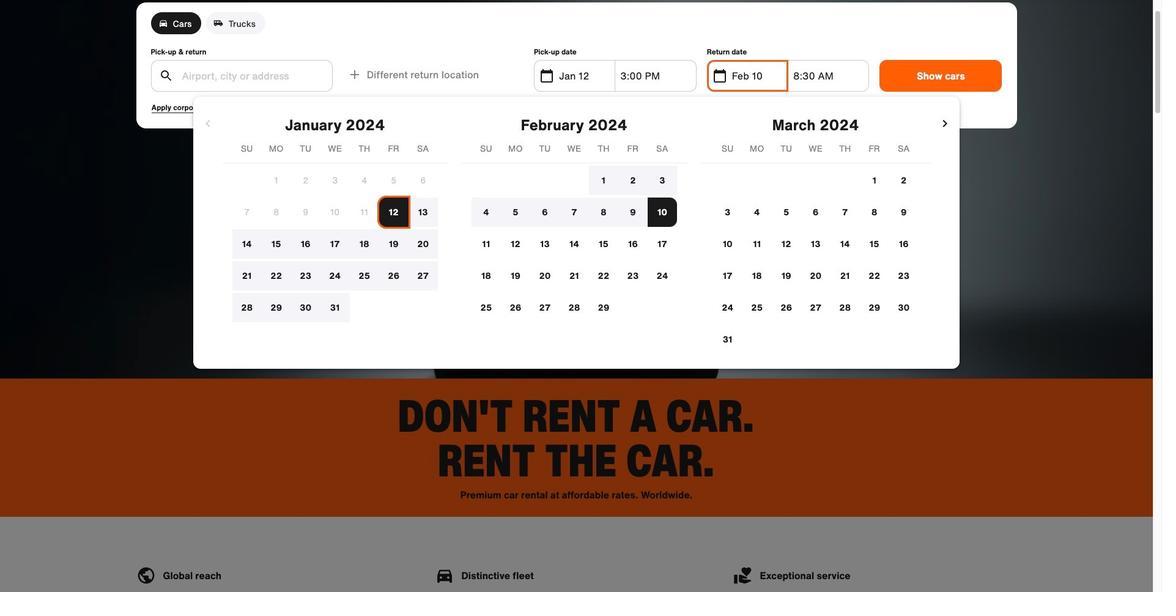 Task type: locate. For each thing, give the bounding box(es) containing it.
1 horizontal spatial row group
[[462, 166, 687, 322]]

Airport, city or address text field
[[181, 61, 325, 91]]

2 horizontal spatial row group
[[701, 166, 930, 354]]

row group
[[223, 166, 447, 322], [462, 166, 687, 322], [701, 166, 930, 354]]

premium car rental at affordable rates. worldwide. image
[[0, 0, 1153, 378]]

0 horizontal spatial row group
[[223, 166, 447, 322]]

row
[[223, 166, 447, 195], [462, 166, 687, 195], [701, 166, 930, 195], [223, 197, 447, 227], [462, 197, 687, 227], [701, 197, 930, 227], [223, 229, 447, 259], [462, 229, 687, 259], [701, 229, 930, 259], [223, 261, 447, 290], [462, 261, 687, 290], [701, 261, 930, 290], [223, 293, 447, 322], [462, 293, 687, 322], [701, 293, 930, 322]]



Task type: describe. For each thing, give the bounding box(es) containing it.
1 row group from the left
[[223, 166, 447, 322]]

3 row group from the left
[[701, 166, 930, 354]]

2 row group from the left
[[462, 166, 687, 322]]



